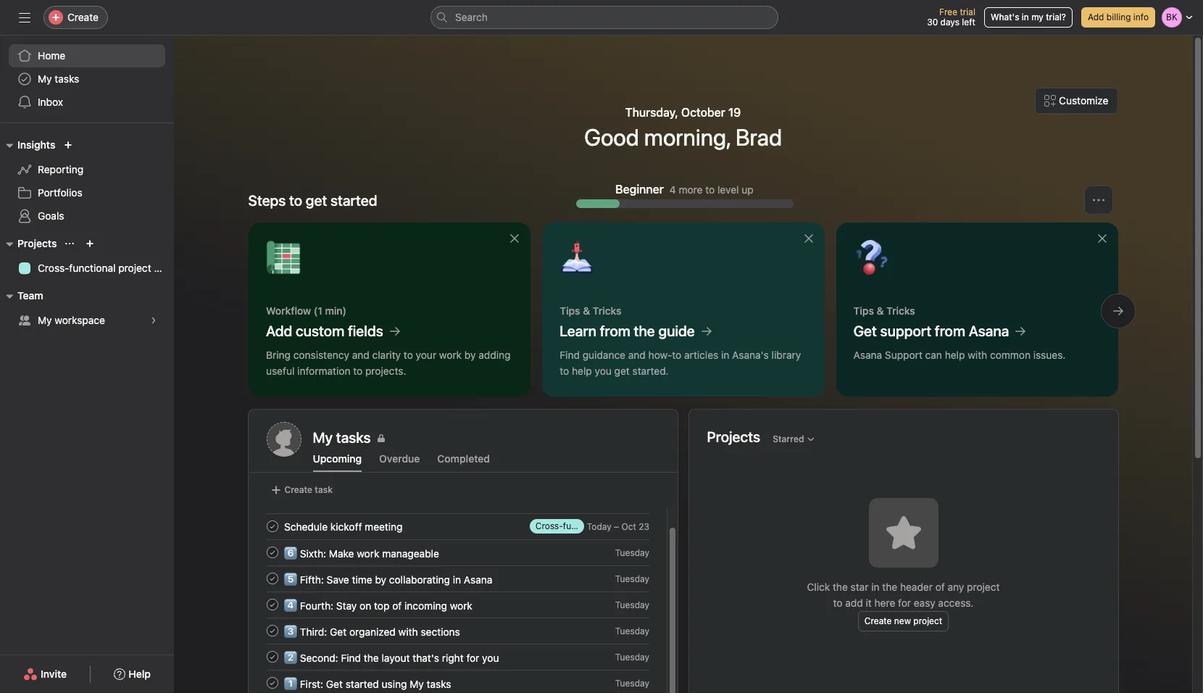 Task type: vqa. For each thing, say whether or not it's contained in the screenshot.
6th Tuesday button from the bottom of the page
yes



Task type: describe. For each thing, give the bounding box(es) containing it.
in inside button
[[1022, 12, 1029, 22]]

guide
[[658, 323, 695, 339]]

1️⃣
[[284, 678, 297, 690]]

tasks inside my tasks 'link'
[[55, 73, 79, 85]]

reporting
[[38, 163, 83, 175]]

hide sidebar image
[[19, 12, 30, 23]]

my workspace
[[38, 314, 105, 326]]

home link
[[9, 44, 165, 67]]

add
[[846, 597, 863, 609]]

add for add billing info
[[1088, 12, 1105, 22]]

common
[[990, 349, 1031, 361]]

bring
[[266, 349, 290, 361]]

get for 3️⃣ third: get organized with sections
[[330, 625, 346, 638]]

tips for learn from the guide
[[560, 305, 580, 317]]

workflow
[[266, 305, 311, 317]]

0 horizontal spatial of
[[392, 599, 402, 612]]

my
[[1032, 12, 1044, 22]]

(1 min)
[[313, 305, 346, 317]]

goals
[[38, 210, 64, 222]]

2️⃣ second: find the layout that's right for you
[[284, 651, 499, 664]]

get started
[[306, 192, 377, 209]]

plan
[[154, 262, 174, 274]]

completed button
[[438, 452, 490, 472]]

completed checkbox for 6️⃣
[[264, 544, 281, 561]]

to inside "click the star in the header of any project to add it here for easy access. create new project"
[[833, 597, 843, 609]]

started.
[[632, 365, 669, 377]]

scroll card carousel right image
[[1113, 305, 1124, 317]]

good
[[584, 123, 639, 151]]

completed image for 2️⃣
[[264, 648, 281, 666]]

in inside find guidance and how-to articles in asana's library to help you get started.
[[721, 349, 729, 361]]

create new project button
[[858, 611, 949, 632]]

2 vertical spatial project
[[914, 616, 943, 626]]

completed image for schedule
[[264, 518, 281, 535]]

& tricks for support
[[877, 305, 915, 317]]

guidance
[[582, 349, 625, 361]]

workflow (1 min)
[[266, 305, 346, 317]]

1 vertical spatial work
[[357, 547, 379, 559]]

my tasks
[[38, 73, 79, 85]]

1 tuesday from the top
[[615, 547, 649, 558]]

days
[[941, 17, 960, 28]]

morning,
[[644, 123, 731, 151]]

left
[[962, 17, 976, 28]]

teams element
[[0, 283, 174, 335]]

tuesday button for right
[[615, 651, 649, 662]]

add for add custom fields
[[266, 323, 292, 339]]

can
[[925, 349, 942, 361]]

billing
[[1107, 12, 1131, 22]]

fourth:
[[300, 599, 333, 612]]

add billing info
[[1088, 12, 1149, 22]]

insights element
[[0, 132, 174, 231]]

clarity
[[372, 349, 401, 361]]

5️⃣
[[284, 573, 297, 585]]

support
[[885, 349, 923, 361]]

create inside "click the star in the header of any project to add it here for easy access. create new project"
[[865, 616, 892, 626]]

with for help
[[968, 349, 987, 361]]

tuesday for right
[[615, 651, 649, 662]]

task
[[315, 484, 333, 495]]

actions image
[[1093, 194, 1105, 206]]

consistency
[[293, 349, 349, 361]]

to down the guide
[[672, 349, 681, 361]]

trial?
[[1046, 12, 1067, 22]]

overdue button
[[379, 452, 420, 472]]

help inside find guidance and how-to articles in asana's library to help you get started.
[[572, 365, 592, 377]]

completed image for 6️⃣
[[264, 544, 281, 561]]

projects element
[[0, 231, 174, 283]]

more
[[679, 183, 703, 195]]

tuesday button for incoming
[[615, 599, 649, 610]]

0 vertical spatial help
[[945, 349, 965, 361]]

trial
[[960, 7, 976, 17]]

first:
[[300, 678, 323, 690]]

dismiss image for learn from the guide
[[803, 233, 814, 244]]

1️⃣ first: get started using my tasks
[[284, 678, 451, 690]]

to left projects.
[[353, 365, 362, 377]]

home
[[38, 49, 65, 62]]

completed checkbox for 5️⃣
[[264, 570, 281, 587]]

any
[[948, 581, 965, 593]]

right
[[442, 651, 463, 664]]

insights
[[17, 138, 55, 151]]

get support from asana
[[854, 323, 1009, 339]]

steps to get started
[[248, 192, 377, 209]]

tuesday for in
[[615, 573, 649, 584]]

new
[[895, 616, 911, 626]]

tips & tricks for get
[[854, 305, 915, 317]]

free trial 30 days left
[[927, 7, 976, 28]]

find inside find guidance and how-to articles in asana's library to help you get started.
[[560, 349, 580, 361]]

cross-functional project plan link
[[9, 257, 174, 280]]

my for my workspace
[[38, 314, 52, 326]]

asana's
[[732, 349, 769, 361]]

tuesday button for tasks
[[615, 678, 649, 688]]

1 vertical spatial by
[[375, 573, 386, 585]]

1 horizontal spatial projects
[[707, 428, 761, 445]]

manageable
[[382, 547, 439, 559]]

new project or portfolio image
[[86, 239, 95, 248]]

insights button
[[0, 136, 55, 154]]

1 from from the left
[[600, 323, 630, 339]]

using
[[381, 678, 407, 690]]

2 from from the left
[[935, 323, 965, 339]]

october
[[682, 106, 726, 119]]

2️⃣
[[284, 651, 297, 664]]

by inside bring consistency and clarity to your work by adding useful information to projects.
[[464, 349, 476, 361]]

issues.
[[1033, 349, 1066, 361]]

level
[[718, 183, 739, 195]]

team
[[17, 289, 43, 302]]

4️⃣
[[284, 599, 297, 612]]

with for organized
[[398, 625, 418, 638]]

the left layout
[[364, 651, 379, 664]]

2 vertical spatial work
[[450, 599, 472, 612]]

get for 1️⃣ first: get started using my tasks
[[326, 678, 343, 690]]

0 vertical spatial get
[[854, 323, 877, 339]]

1 vertical spatial asana
[[854, 349, 882, 361]]

4️⃣ fourth: stay on top of incoming work
[[284, 599, 472, 612]]

organized
[[349, 625, 395, 638]]

2 vertical spatial my
[[409, 678, 424, 690]]

create for create
[[67, 11, 99, 23]]

it
[[866, 597, 872, 609]]

click
[[807, 581, 830, 593]]

schedule
[[284, 520, 327, 533]]

thursday,
[[625, 106, 679, 119]]

the left "star"
[[833, 581, 848, 593]]

1 completed image from the top
[[264, 492, 281, 509]]

5️⃣ fifth: save time by collaborating in asana
[[284, 573, 492, 585]]

portfolios link
[[9, 181, 165, 204]]

new image
[[64, 141, 73, 149]]

support
[[880, 323, 931, 339]]

upcoming
[[313, 452, 362, 465]]

& tricks for from
[[583, 305, 621, 317]]

get
[[614, 365, 630, 377]]

learn
[[560, 323, 596, 339]]

2 horizontal spatial project
[[967, 581, 1000, 593]]

23
[[639, 521, 649, 532]]

started
[[345, 678, 379, 690]]



Task type: locate. For each thing, give the bounding box(es) containing it.
0 horizontal spatial projects
[[17, 237, 57, 249]]

1 horizontal spatial tasks
[[426, 678, 451, 690]]

completed image left 6️⃣
[[264, 544, 281, 561]]

work up 'sections'
[[450, 599, 472, 612]]

2 completed checkbox from the top
[[264, 518, 281, 535]]

create for create task
[[285, 484, 313, 495]]

1 horizontal spatial from
[[935, 323, 965, 339]]

from
[[600, 323, 630, 339], [935, 323, 965, 339]]

to left "your" at bottom
[[403, 349, 413, 361]]

add inside button
[[1088, 12, 1105, 22]]

with left common
[[968, 349, 987, 361]]

& tricks up support
[[877, 305, 915, 317]]

& tricks up "learn"
[[583, 305, 621, 317]]

today – oct 23
[[587, 521, 649, 532]]

0 horizontal spatial from
[[600, 323, 630, 339]]

invite
[[41, 668, 67, 680]]

my right using
[[409, 678, 424, 690]]

–
[[614, 521, 619, 532]]

search list box
[[431, 6, 779, 29]]

5 tuesday from the top
[[615, 651, 649, 662]]

1 horizontal spatial by
[[464, 349, 476, 361]]

4 completed checkbox from the top
[[264, 674, 281, 692]]

reporting link
[[9, 158, 165, 181]]

5 completed image from the top
[[264, 648, 281, 666]]

completed checkbox left 1️⃣
[[264, 674, 281, 692]]

completed checkbox left the 5️⃣
[[264, 570, 281, 587]]

on
[[359, 599, 371, 612]]

0 horizontal spatial add
[[266, 323, 292, 339]]

0 horizontal spatial create
[[67, 11, 99, 23]]

1 vertical spatial of
[[392, 599, 402, 612]]

work
[[439, 349, 462, 361], [357, 547, 379, 559], [450, 599, 472, 612]]

what's in my trial?
[[991, 12, 1067, 22]]

time
[[352, 573, 372, 585]]

1 dismiss image from the left
[[803, 233, 814, 244]]

search
[[455, 11, 488, 23]]

and for fields
[[352, 349, 369, 361]]

1 and from the left
[[352, 349, 369, 361]]

and inside find guidance and how-to articles in asana's library to help you get started.
[[628, 349, 646, 361]]

and down the fields
[[352, 349, 369, 361]]

1 vertical spatial add
[[266, 323, 292, 339]]

completed checkbox left 2️⃣
[[264, 648, 281, 666]]

1 vertical spatial completed image
[[264, 622, 281, 640]]

here
[[875, 597, 896, 609]]

see details, my workspace image
[[149, 316, 158, 325]]

4 completed checkbox from the top
[[264, 648, 281, 666]]

2 dismiss image from the left
[[1097, 233, 1108, 244]]

0 horizontal spatial help
[[572, 365, 592, 377]]

and up started.
[[628, 349, 646, 361]]

0 vertical spatial you
[[595, 365, 612, 377]]

completed image left 3️⃣
[[264, 622, 281, 640]]

completed image for 3️⃣
[[264, 622, 281, 640]]

0 vertical spatial work
[[439, 349, 462, 361]]

30
[[927, 17, 938, 28]]

collaborating
[[389, 573, 450, 585]]

add custom fields
[[266, 323, 383, 339]]

completed checkbox left 3️⃣
[[264, 622, 281, 640]]

completed checkbox left the create task on the bottom
[[264, 492, 281, 509]]

2 completed image from the top
[[264, 518, 281, 535]]

help right 'can'
[[945, 349, 965, 361]]

of right top at the left of page
[[392, 599, 402, 612]]

2 completed image from the top
[[264, 622, 281, 640]]

1 completed image from the top
[[264, 544, 281, 561]]

2 vertical spatial create
[[865, 616, 892, 626]]

2 vertical spatial get
[[326, 678, 343, 690]]

info
[[1134, 12, 1149, 22]]

tuesday button for in
[[615, 573, 649, 584]]

4 tuesday button from the top
[[615, 625, 649, 636]]

project inside cross-functional project plan link
[[118, 262, 151, 274]]

completed image
[[264, 544, 281, 561], [264, 622, 281, 640], [264, 674, 281, 692]]

completed checkbox left the schedule
[[264, 518, 281, 535]]

to inside the beginner 4 more to level up
[[706, 183, 715, 195]]

1 horizontal spatial help
[[945, 349, 965, 361]]

from up guidance
[[600, 323, 630, 339]]

0 horizontal spatial tasks
[[55, 73, 79, 85]]

you right the right
[[482, 651, 499, 664]]

tasks
[[55, 73, 79, 85], [426, 678, 451, 690]]

kickoff
[[330, 520, 362, 533]]

the
[[634, 323, 655, 339], [833, 581, 848, 593], [883, 581, 898, 593], [364, 651, 379, 664]]

of inside "click the star in the header of any project to add it here for easy access. create new project"
[[936, 581, 945, 593]]

goals link
[[9, 204, 165, 228]]

projects.
[[365, 365, 406, 377]]

my tasks link
[[313, 428, 659, 448]]

by right the time
[[375, 573, 386, 585]]

1 vertical spatial for
[[466, 651, 479, 664]]

1 vertical spatial you
[[482, 651, 499, 664]]

you
[[595, 365, 612, 377], [482, 651, 499, 664]]

0 horizontal spatial you
[[482, 651, 499, 664]]

1 vertical spatial with
[[398, 625, 418, 638]]

tasks down 'that's'
[[426, 678, 451, 690]]

6 tuesday from the top
[[615, 678, 649, 688]]

1 horizontal spatial you
[[595, 365, 612, 377]]

1 vertical spatial my
[[38, 314, 52, 326]]

1 completed checkbox from the top
[[264, 544, 281, 561]]

header
[[901, 581, 933, 593]]

fields
[[348, 323, 383, 339]]

completed image left the create task on the bottom
[[264, 492, 281, 509]]

asana up common
[[969, 323, 1009, 339]]

you inside find guidance and how-to articles in asana's library to help you get started.
[[595, 365, 612, 377]]

my tasks link
[[9, 67, 165, 91]]

work inside bring consistency and clarity to your work by adding useful information to projects.
[[439, 349, 462, 361]]

projects inside dropdown button
[[17, 237, 57, 249]]

0 horizontal spatial project
[[118, 262, 151, 274]]

4
[[670, 183, 676, 195]]

4 tuesday from the top
[[615, 625, 649, 636]]

completed checkbox for 3️⃣
[[264, 622, 281, 640]]

3 tuesday button from the top
[[615, 599, 649, 610]]

0 vertical spatial by
[[464, 349, 476, 361]]

dismiss image for get support from asana
[[1097, 233, 1108, 244]]

0 vertical spatial my
[[38, 73, 52, 85]]

2 tuesday from the top
[[615, 573, 649, 584]]

0 horizontal spatial find
[[341, 651, 361, 664]]

1 & tricks from the left
[[583, 305, 621, 317]]

3 completed image from the top
[[264, 674, 281, 692]]

create left task
[[285, 484, 313, 495]]

1 vertical spatial project
[[967, 581, 1000, 593]]

from up asana support can help with common issues.
[[935, 323, 965, 339]]

tuesday for incoming
[[615, 599, 649, 610]]

completed checkbox for 4️⃣
[[264, 596, 281, 613]]

completed image left the schedule
[[264, 518, 281, 535]]

my inside my tasks 'link'
[[38, 73, 52, 85]]

1 horizontal spatial asana
[[854, 349, 882, 361]]

and inside bring consistency and clarity to your work by adding useful information to projects.
[[352, 349, 369, 361]]

add
[[1088, 12, 1105, 22], [266, 323, 292, 339]]

of left any
[[936, 581, 945, 593]]

0 vertical spatial completed image
[[264, 544, 281, 561]]

my up inbox
[[38, 73, 52, 85]]

project right any
[[967, 581, 1000, 593]]

3️⃣
[[284, 625, 297, 638]]

3 completed image from the top
[[264, 570, 281, 587]]

1 horizontal spatial find
[[560, 349, 580, 361]]

0 horizontal spatial & tricks
[[583, 305, 621, 317]]

0 vertical spatial add
[[1088, 12, 1105, 22]]

help
[[129, 668, 151, 680]]

completed image left 2️⃣
[[264, 648, 281, 666]]

0 horizontal spatial tips & tricks
[[560, 305, 621, 317]]

customize button
[[1036, 88, 1118, 114]]

2 horizontal spatial asana
[[969, 323, 1009, 339]]

completed image for 5️⃣
[[264, 570, 281, 587]]

in right collaborating
[[453, 573, 461, 585]]

1 tips from the left
[[560, 305, 580, 317]]

2 and from the left
[[628, 349, 646, 361]]

second:
[[300, 651, 338, 664]]

to right steps
[[289, 192, 302, 209]]

1 vertical spatial create
[[285, 484, 313, 495]]

completed checkbox left 4️⃣
[[264, 596, 281, 613]]

find guidance and how-to articles in asana's library to help you get started.
[[560, 349, 801, 377]]

meeting
[[364, 520, 402, 533]]

0 vertical spatial project
[[118, 262, 151, 274]]

get right first:
[[326, 678, 343, 690]]

free
[[940, 7, 958, 17]]

create inside button
[[285, 484, 313, 495]]

0 horizontal spatial by
[[375, 573, 386, 585]]

tuesday for tasks
[[615, 678, 649, 688]]

schedule kickoff meeting
[[284, 520, 402, 533]]

project down easy at bottom right
[[914, 616, 943, 626]]

1 horizontal spatial tips
[[854, 305, 874, 317]]

2 horizontal spatial create
[[865, 616, 892, 626]]

0 vertical spatial asana
[[969, 323, 1009, 339]]

4 completed image from the top
[[264, 596, 281, 613]]

5 tuesday button from the top
[[615, 651, 649, 662]]

to down "learn"
[[560, 365, 569, 377]]

the up here
[[883, 581, 898, 593]]

0 vertical spatial projects
[[17, 237, 57, 249]]

project left plan
[[118, 262, 151, 274]]

incoming
[[404, 599, 447, 612]]

6 tuesday button from the top
[[615, 678, 649, 688]]

by left adding
[[464, 349, 476, 361]]

1 horizontal spatial for
[[898, 597, 911, 609]]

show options, current sort, top image
[[66, 239, 74, 248]]

0 vertical spatial with
[[968, 349, 987, 361]]

star
[[851, 581, 869, 593]]

in left the my
[[1022, 12, 1029, 22]]

0 horizontal spatial and
[[352, 349, 369, 361]]

completed image left the 5️⃣
[[264, 570, 281, 587]]

starred button
[[767, 429, 823, 449]]

asana right collaborating
[[464, 573, 492, 585]]

Completed checkbox
[[264, 544, 281, 561], [264, 596, 281, 613], [264, 622, 281, 640], [264, 674, 281, 692]]

with up layout
[[398, 625, 418, 638]]

1 horizontal spatial create
[[285, 484, 313, 495]]

help down guidance
[[572, 365, 592, 377]]

help button
[[105, 661, 160, 687]]

0 horizontal spatial for
[[466, 651, 479, 664]]

3 tuesday from the top
[[615, 599, 649, 610]]

add billing info button
[[1082, 7, 1156, 28]]

team button
[[0, 287, 43, 305]]

my
[[38, 73, 52, 85], [38, 314, 52, 326], [409, 678, 424, 690]]

third:
[[300, 625, 327, 638]]

for inside "click the star in the header of any project to add it here for easy access. create new project"
[[898, 597, 911, 609]]

tasks down the home
[[55, 73, 79, 85]]

to left add
[[833, 597, 843, 609]]

asana left support
[[854, 349, 882, 361]]

tips & tricks up support
[[854, 305, 915, 317]]

overdue
[[379, 452, 420, 465]]

global element
[[0, 36, 174, 123]]

1 vertical spatial help
[[572, 365, 592, 377]]

what's
[[991, 12, 1020, 22]]

in right "star"
[[872, 581, 880, 593]]

projects left starred at the right of page
[[707, 428, 761, 445]]

how-
[[648, 349, 672, 361]]

2 tuesday button from the top
[[615, 573, 649, 584]]

in right articles
[[721, 349, 729, 361]]

1 vertical spatial find
[[341, 651, 361, 664]]

1 horizontal spatial add
[[1088, 12, 1105, 22]]

0 horizontal spatial asana
[[464, 573, 492, 585]]

tips for get support from asana
[[854, 305, 874, 317]]

2 tips from the left
[[854, 305, 874, 317]]

completed image for 1️⃣
[[264, 674, 281, 692]]

1 horizontal spatial project
[[914, 616, 943, 626]]

workspace
[[55, 314, 105, 326]]

upcoming button
[[313, 452, 362, 472]]

useful
[[266, 365, 294, 377]]

for right the right
[[466, 651, 479, 664]]

my inside "my workspace" link
[[38, 314, 52, 326]]

customize
[[1059, 94, 1109, 107]]

projects up cross-
[[17, 237, 57, 249]]

1 horizontal spatial tips & tricks
[[854, 305, 915, 317]]

work right "your" at bottom
[[439, 349, 462, 361]]

in inside "click the star in the header of any project to add it here for easy access. create new project"
[[872, 581, 880, 593]]

1 tuesday button from the top
[[615, 547, 649, 558]]

work right make
[[357, 547, 379, 559]]

find down "learn"
[[560, 349, 580, 361]]

1 horizontal spatial & tricks
[[877, 305, 915, 317]]

2 tips & tricks from the left
[[854, 305, 915, 317]]

find
[[560, 349, 580, 361], [341, 651, 361, 664]]

project
[[118, 262, 151, 274], [967, 581, 1000, 593], [914, 616, 943, 626]]

beginner
[[616, 183, 664, 196]]

0 horizontal spatial with
[[398, 625, 418, 638]]

completed image left 4️⃣
[[264, 596, 281, 613]]

you down guidance
[[595, 365, 612, 377]]

my workspace link
[[9, 309, 165, 332]]

add profile photo image
[[266, 422, 301, 457]]

2 completed checkbox from the top
[[264, 596, 281, 613]]

1 tips & tricks from the left
[[560, 305, 621, 317]]

1 horizontal spatial and
[[628, 349, 646, 361]]

add down workflow
[[266, 323, 292, 339]]

to left level
[[706, 183, 715, 195]]

completed checkbox left 6️⃣
[[264, 544, 281, 561]]

3 completed checkbox from the top
[[264, 570, 281, 587]]

completed checkbox for 1️⃣
[[264, 674, 281, 692]]

dismiss image
[[509, 233, 520, 244]]

0 vertical spatial tasks
[[55, 73, 79, 85]]

0 vertical spatial of
[[936, 581, 945, 593]]

and for the
[[628, 349, 646, 361]]

completed image
[[264, 492, 281, 509], [264, 518, 281, 535], [264, 570, 281, 587], [264, 596, 281, 613], [264, 648, 281, 666]]

my for my tasks
[[38, 73, 52, 85]]

1 horizontal spatial with
[[968, 349, 987, 361]]

0 horizontal spatial tips
[[560, 305, 580, 317]]

tips up get support from asana
[[854, 305, 874, 317]]

0 horizontal spatial dismiss image
[[803, 233, 814, 244]]

fifth:
[[300, 573, 324, 585]]

create inside popup button
[[67, 11, 99, 23]]

completed image for 4️⃣
[[264, 596, 281, 613]]

projects button
[[0, 235, 57, 252]]

for up new
[[898, 597, 911, 609]]

tuesday button
[[615, 547, 649, 558], [615, 573, 649, 584], [615, 599, 649, 610], [615, 625, 649, 636], [615, 651, 649, 662], [615, 678, 649, 688]]

1 vertical spatial projects
[[707, 428, 761, 445]]

the up how-
[[634, 323, 655, 339]]

get right third: on the left bottom of the page
[[330, 625, 346, 638]]

0 vertical spatial create
[[67, 11, 99, 23]]

0 vertical spatial for
[[898, 597, 911, 609]]

tips & tricks for learn
[[560, 305, 621, 317]]

create button
[[44, 6, 108, 29]]

create task
[[285, 484, 333, 495]]

asana support can help with common issues.
[[854, 349, 1066, 361]]

my down team at top
[[38, 314, 52, 326]]

completed checkbox for 2️⃣
[[264, 648, 281, 666]]

1 vertical spatial tasks
[[426, 678, 451, 690]]

search button
[[431, 6, 779, 29]]

cross-functional project plan
[[38, 262, 174, 274]]

Completed checkbox
[[264, 492, 281, 509], [264, 518, 281, 535], [264, 570, 281, 587], [264, 648, 281, 666]]

create up home 'link'
[[67, 11, 99, 23]]

dismiss image
[[803, 233, 814, 244], [1097, 233, 1108, 244]]

get left support
[[854, 323, 877, 339]]

1 horizontal spatial of
[[936, 581, 945, 593]]

tips up "learn"
[[560, 305, 580, 317]]

functional
[[69, 262, 116, 274]]

find up started
[[341, 651, 361, 664]]

completed checkbox for schedule
[[264, 518, 281, 535]]

steps
[[248, 192, 286, 209]]

1 vertical spatial get
[[330, 625, 346, 638]]

up
[[742, 183, 754, 195]]

sixth:
[[300, 547, 326, 559]]

1 horizontal spatial dismiss image
[[1097, 233, 1108, 244]]

tips & tricks up "learn"
[[560, 305, 621, 317]]

of
[[936, 581, 945, 593], [392, 599, 402, 612]]

add left billing
[[1088, 12, 1105, 22]]

top
[[374, 599, 389, 612]]

1 completed checkbox from the top
[[264, 492, 281, 509]]

2 vertical spatial completed image
[[264, 674, 281, 692]]

0 vertical spatial find
[[560, 349, 580, 361]]

2 & tricks from the left
[[877, 305, 915, 317]]

sections
[[421, 625, 460, 638]]

completed image left 1️⃣
[[264, 674, 281, 692]]

completed
[[438, 452, 490, 465]]

3 completed checkbox from the top
[[264, 622, 281, 640]]

stay
[[336, 599, 357, 612]]

adding
[[478, 349, 510, 361]]

tips
[[560, 305, 580, 317], [854, 305, 874, 317]]

inbox link
[[9, 91, 165, 114]]

create down here
[[865, 616, 892, 626]]

in
[[1022, 12, 1029, 22], [721, 349, 729, 361], [453, 573, 461, 585], [872, 581, 880, 593]]

2 vertical spatial asana
[[464, 573, 492, 585]]



